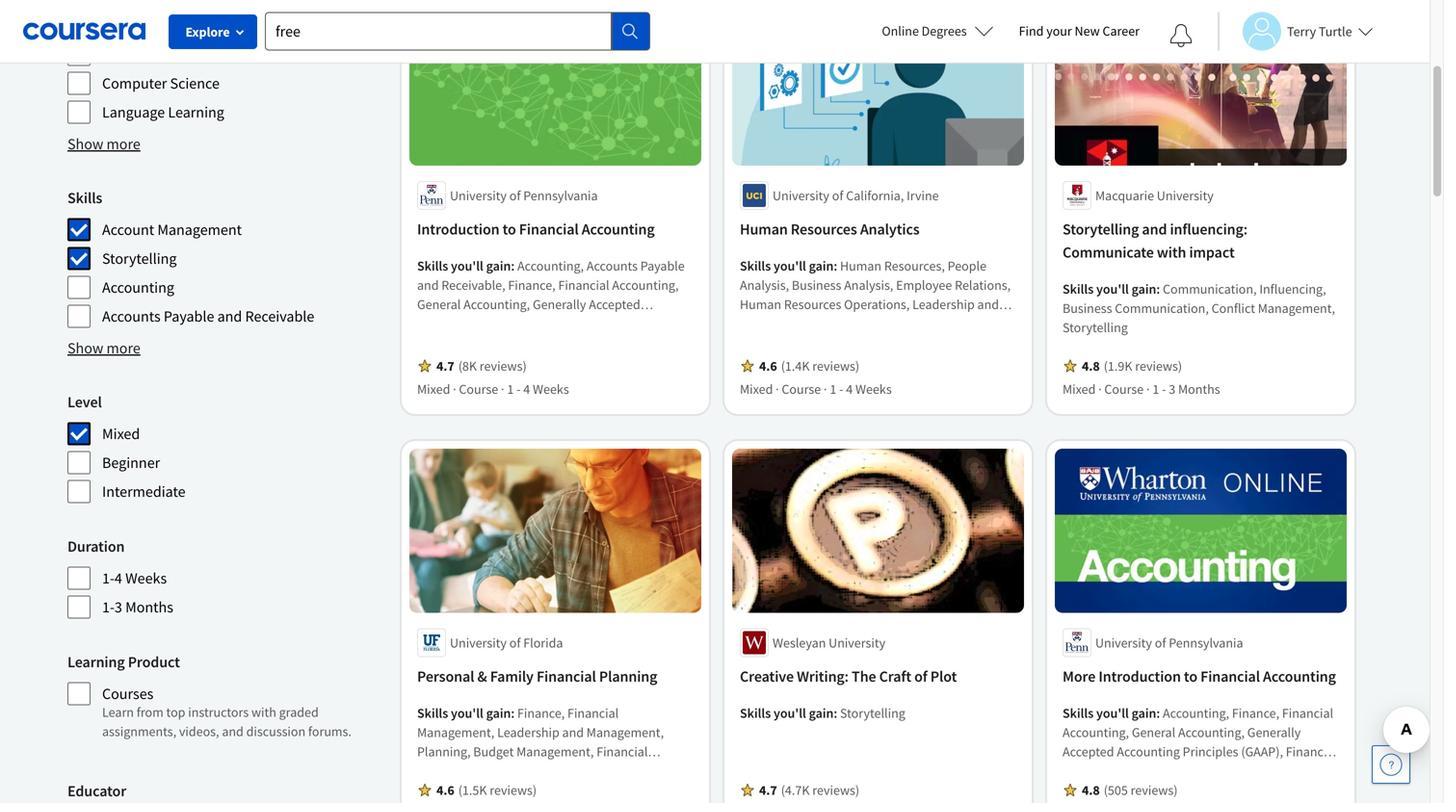 Task type: describe. For each thing, give the bounding box(es) containing it.
more introduction to financial accounting link
[[1063, 665, 1339, 688]]

beginner
[[102, 453, 160, 473]]

human resources, people analysis, business analysis, employee relations, human resources operations, leadership and management, people development, communication, data visualization, influencing, storytelling, data analysis
[[740, 257, 1011, 371]]

course for introduction
[[459, 381, 498, 398]]

1 · from the left
[[453, 381, 456, 398]]

visualization,
[[865, 334, 940, 352]]

planning
[[599, 667, 658, 686]]

and inside accounting, finance, financial accounting, general accounting, generally accepted accounting principles (gaap), financial analysis, accounts payable and receivable, account management, cost accounting, taxes
[[1216, 763, 1237, 780]]

learn from top instructors with graded assignments, videos, and discussion forums.
[[102, 704, 352, 741]]

and inside learn from top instructors with graded assignments, videos, and discussion forums.
[[222, 723, 244, 741]]

human resources analytics
[[740, 220, 920, 239]]

1 horizontal spatial people
[[948, 257, 987, 275]]

0 vertical spatial data
[[837, 334, 863, 352]]

computer science
[[102, 74, 220, 93]]

account inside skills group
[[102, 220, 154, 239]]

employee
[[896, 276, 952, 294]]

with for graded
[[251, 704, 276, 721]]

skills inside group
[[67, 188, 102, 208]]

0 vertical spatial learning
[[168, 103, 224, 122]]

degrees
[[922, 22, 967, 40]]

finance, inside accounting, finance, financial accounting, general accounting, generally accepted accounting principles (gaap), financial analysis, accounts payable and receivable, account management, cost accounting, taxes
[[1232, 705, 1280, 722]]

(8k
[[458, 357, 477, 375]]

skills for introduction to financial accounting
[[417, 257, 448, 275]]

0 vertical spatial resources
[[791, 220, 857, 239]]

4.7 (8k reviews)
[[436, 357, 527, 375]]

storytelling and influencing: communicate with impact
[[1063, 220, 1248, 262]]

university of pennsylvania for introduction
[[1096, 634, 1243, 652]]

finance, inside accounting, accounts payable and receivable, finance, financial accounting, general accounting, generally accepted accounting principles (gaap), account management, cash management, cost accounting, financial analysis
[[508, 276, 556, 294]]

discussion
[[246, 723, 306, 741]]

mixed for storytelling and influencing: communicate with impact
[[1063, 381, 1096, 398]]

more introduction to financial accounting
[[1063, 667, 1336, 686]]

and inside skills group
[[217, 307, 242, 326]]

4 for resources
[[846, 381, 853, 398]]

2 vertical spatial human
[[740, 296, 782, 313]]

macquarie university
[[1096, 187, 1214, 204]]

influencing:
[[1170, 220, 1248, 239]]

irvine
[[907, 187, 939, 204]]

graded
[[279, 704, 319, 721]]

find
[[1019, 22, 1044, 40]]

relations,
[[955, 276, 1011, 294]]

human for resources
[[740, 220, 788, 239]]

introduction to financial accounting link
[[417, 218, 694, 241]]

receivable
[[245, 307, 314, 326]]

terry
[[1287, 23, 1316, 40]]

- for resources
[[839, 381, 844, 398]]

accepted inside accounting, finance, financial accounting, general accounting, generally accepted accounting principles (gaap), financial analysis, accounts payable and receivable, account management, cost accounting, taxes
[[1063, 743, 1114, 761]]

taxes
[[1288, 782, 1319, 799]]

(1.9k
[[1104, 357, 1133, 375]]

of for financial
[[509, 187, 521, 204]]

1 vertical spatial communication,
[[1115, 300, 1209, 317]]

of for analytics
[[832, 187, 844, 204]]

account inside accounting, finance, financial accounting, general accounting, generally accepted accounting principles (gaap), financial analysis, accounts payable and receivable, account management, cost accounting, taxes
[[1063, 782, 1108, 799]]

of for family
[[509, 634, 521, 652]]

skills group
[[67, 186, 383, 329]]

: for human
[[834, 257, 838, 275]]

university up influencing:
[[1157, 187, 1214, 204]]

accounting inside accounting, accounts payable and receivable, finance, financial accounting, general accounting, generally accepted accounting principles (gaap), account management, cash management, cost accounting, financial analysis
[[417, 315, 480, 332]]

payable inside accounting, accounts payable and receivable, finance, financial accounting, general accounting, generally accepted accounting principles (gaap), account management, cash management, cost accounting, financial analysis
[[641, 257, 685, 275]]

0 vertical spatial to
[[503, 220, 516, 239]]

mixed for human resources analytics
[[740, 381, 773, 398]]

(1.5k
[[458, 782, 487, 799]]

0 horizontal spatial people
[[820, 315, 859, 332]]

courses
[[102, 685, 154, 704]]

4 for to
[[523, 381, 530, 398]]

(505
[[1104, 782, 1128, 799]]

product
[[128, 653, 180, 672]]

1 horizontal spatial to
[[1184, 667, 1198, 686]]

mixed · course · 1 - 3 months
[[1063, 381, 1220, 398]]

accepted inside accounting, accounts payable and receivable, finance, financial accounting, general accounting, generally accepted accounting principles (gaap), account management, cash management, cost accounting, financial analysis
[[589, 296, 641, 313]]

resources,
[[884, 257, 945, 275]]

florida
[[523, 634, 563, 652]]

cash
[[497, 334, 525, 352]]

university up the
[[829, 634, 886, 652]]

university of florida
[[450, 634, 563, 652]]

receivable, inside accounting, accounts payable and receivable, finance, financial accounting, general accounting, generally accepted accounting principles (gaap), account management, cash management, cost accounting, financial analysis
[[442, 276, 505, 294]]

weeks for analytics
[[856, 381, 892, 398]]

analysis for analytics
[[840, 354, 886, 371]]

course for storytelling
[[1105, 381, 1144, 398]]

4.6 for 4.6 (1.4k reviews)
[[759, 357, 777, 375]]

you'll down creative
[[774, 705, 806, 722]]

reviews) for (4.7k reviews)
[[813, 782, 860, 799]]

resources inside human resources, people analysis, business analysis, employee relations, human resources operations, leadership and management, people development, communication, data visualization, influencing, storytelling, data analysis
[[784, 296, 842, 313]]

the
[[852, 667, 876, 686]]

your
[[1047, 22, 1072, 40]]

2 show more button from the top
[[67, 337, 141, 360]]

gain down writing:
[[809, 705, 834, 722]]

gain for introduction
[[486, 257, 511, 275]]

4.8 (1.9k reviews)
[[1082, 357, 1182, 375]]

4.8 (505 reviews)
[[1082, 782, 1178, 799]]

analytics
[[860, 220, 920, 239]]

account management
[[102, 220, 242, 239]]

payable inside skills group
[[164, 307, 214, 326]]

human resources analytics link
[[740, 218, 1017, 241]]

find your new career link
[[1009, 19, 1150, 43]]

analysis for financial
[[540, 354, 586, 371]]

language learning
[[102, 103, 224, 122]]

4.6 (1.5k reviews)
[[436, 782, 537, 799]]

learning product group
[[67, 651, 383, 749]]

and inside the storytelling and influencing: communicate with impact
[[1142, 220, 1167, 239]]

3 · from the left
[[776, 381, 779, 398]]

university of california, irvine
[[773, 187, 939, 204]]

finance, inside finance, financial management, leadership and management, planning, budget management, financial analysis, financial accounting, risk management, account management, investment management
[[517, 705, 565, 722]]

level
[[67, 393, 102, 412]]

university for human resources analytics
[[773, 187, 830, 204]]

analysis, up operations, at the top
[[844, 276, 894, 294]]

accounts inside accounting, finance, financial accounting, general accounting, generally accepted accounting principles (gaap), financial analysis, accounts payable and receivable, account management, cost accounting, taxes
[[1115, 763, 1166, 780]]

terry turtle
[[1287, 23, 1352, 40]]

university for personal & family financial planning
[[450, 634, 507, 652]]

university for introduction to financial accounting
[[450, 187, 507, 204]]

account inside finance, financial management, leadership and management, planning, budget management, financial analysis, financial accounting, risk management, account management, investment management
[[497, 782, 543, 799]]

accounts payable and receivable
[[102, 307, 314, 326]]

from
[[137, 704, 164, 721]]

you'll for introduction
[[451, 257, 484, 275]]

and inside accounting, accounts payable and receivable, finance, financial accounting, general accounting, generally accepted accounting principles (gaap), account management, cash management, cost accounting, financial analysis
[[417, 276, 439, 294]]

leadership inside finance, financial management, leadership and management, planning, budget management, financial analysis, financial accounting, risk management, account management, investment management
[[497, 724, 560, 741]]

introduction to financial accounting
[[417, 220, 655, 239]]

creative writing: the craft of plot link
[[740, 665, 1017, 688]]

university for more introduction to financial accounting
[[1096, 634, 1152, 652]]

level group
[[67, 391, 383, 504]]

online
[[882, 22, 919, 40]]

craft
[[879, 667, 912, 686]]

general inside accounting, finance, financial accounting, general accounting, generally accepted accounting principles (gaap), financial analysis, accounts payable and receivable, account management, cost accounting, taxes
[[1132, 724, 1176, 741]]

mixed · course · 1 - 4 weeks for to
[[417, 381, 569, 398]]

: for personal
[[511, 705, 515, 722]]

videos,
[[179, 723, 219, 741]]

0 vertical spatial communication,
[[1163, 280, 1257, 298]]

language
[[102, 103, 165, 122]]

accounting inside accounting, finance, financial accounting, general accounting, generally accepted accounting principles (gaap), financial analysis, accounts payable and receivable, account management, cost accounting, taxes
[[1117, 743, 1180, 761]]

impact
[[1189, 243, 1235, 262]]

0 vertical spatial 3
[[1169, 381, 1176, 398]]

storytelling down creative writing: the craft of plot link
[[840, 705, 906, 722]]

communication, inside human resources, people analysis, business analysis, employee relations, human resources operations, leadership and management, people development, communication, data visualization, influencing, storytelling, data analysis
[[740, 334, 834, 352]]

management, inside accounting, finance, financial accounting, general accounting, generally accepted accounting principles (gaap), financial analysis, accounts payable and receivable, account management, cost accounting, taxes
[[1111, 782, 1189, 799]]

human for resources,
[[840, 257, 882, 275]]

storytelling inside the storytelling and influencing: communicate with impact
[[1063, 220, 1139, 239]]

: for more
[[1157, 705, 1160, 722]]

6 · from the left
[[1147, 381, 1150, 398]]

general inside accounting, accounts payable and receivable, finance, financial accounting, general accounting, generally accepted accounting principles (gaap), account management, cash management, cost accounting, financial analysis
[[417, 296, 461, 313]]

0 horizontal spatial introduction
[[417, 220, 500, 239]]

gain for more
[[1132, 705, 1157, 722]]

forums.
[[308, 723, 352, 741]]

turtle
[[1319, 23, 1352, 40]]

- for and
[[1162, 381, 1166, 398]]

reviews) for (1.9k reviews)
[[1135, 357, 1182, 375]]

1 for to
[[507, 381, 514, 398]]

pennsylvania for to
[[1169, 634, 1243, 652]]

computer
[[102, 74, 167, 93]]

creative
[[740, 667, 794, 686]]

wesleyan university
[[773, 634, 886, 652]]

macquarie
[[1096, 187, 1154, 204]]

months inside duration group
[[125, 598, 173, 617]]

and inside finance, financial management, leadership and management, planning, budget management, financial analysis, financial accounting, risk management, account management, investment management
[[562, 724, 584, 741]]

analysis, inside accounting, finance, financial accounting, general accounting, generally accepted accounting principles (gaap), financial analysis, accounts payable and receivable, account management, cost accounting, taxes
[[1063, 763, 1112, 780]]

duration group
[[67, 535, 383, 620]]

accounts inside accounting, accounts payable and receivable, finance, financial accounting, general accounting, generally accepted accounting principles (gaap), account management, cash management, cost accounting, financial analysis
[[587, 257, 638, 275]]

0 vertical spatial months
[[1178, 381, 1220, 398]]

1 show more button from the top
[[67, 132, 141, 156]]

skills you'll gain : for introduction
[[417, 257, 517, 275]]

4.8 for 4.8 (1.9k reviews)
[[1082, 357, 1100, 375]]

influencing, inside human resources, people analysis, business analysis, employee relations, human resources operations, leadership and management, people development, communication, data visualization, influencing, storytelling, data analysis
[[943, 334, 1010, 352]]

university of pennsylvania for to
[[450, 187, 598, 204]]

california,
[[846, 187, 904, 204]]

accounting, finance, financial accounting, general accounting, generally accepted accounting principles (gaap), financial analysis, accounts payable and receivable, account management, cost accounting, taxes
[[1063, 705, 1337, 799]]

top
[[166, 704, 185, 721]]

: for storytelling
[[1157, 280, 1160, 298]]

5 · from the left
[[1099, 381, 1102, 398]]

you'll for more
[[1097, 705, 1129, 722]]

principles inside accounting, finance, financial accounting, general accounting, generally accepted accounting principles (gaap), financial analysis, accounts payable and receivable, account management, cost accounting, taxes
[[1183, 743, 1239, 761]]

2 show more from the top
[[67, 339, 141, 358]]

analysis, up storytelling,
[[740, 276, 789, 294]]

analysis, inside finance, financial management, leadership and management, planning, budget management, financial analysis, financial accounting, risk management, account management, investment management
[[417, 763, 466, 780]]

planning,
[[417, 743, 471, 761]]

gain for personal
[[486, 705, 511, 722]]

budget
[[473, 743, 514, 761]]

1- for 4
[[102, 569, 115, 588]]

pennsylvania for financial
[[523, 187, 598, 204]]

&
[[477, 667, 487, 686]]

personal
[[417, 667, 474, 686]]

plot
[[931, 667, 957, 686]]

skills you'll gain : for storytelling
[[1063, 280, 1163, 298]]

personal & family financial planning link
[[417, 665, 694, 688]]

principles inside accounting, accounts payable and receivable, finance, financial accounting, general accounting, generally accepted accounting principles (gaap), account management, cash management, cost accounting, financial analysis
[[483, 315, 539, 332]]

storytelling and influencing: communicate with impact link
[[1063, 218, 1339, 264]]

communication, influencing, business communication, conflict management, storytelling
[[1063, 280, 1336, 336]]

1 vertical spatial data
[[811, 354, 837, 371]]



Task type: vqa. For each thing, say whether or not it's contained in the screenshot.


Task type: locate. For each thing, give the bounding box(es) containing it.
resources down university of california, irvine
[[791, 220, 857, 239]]

with up the discussion
[[251, 704, 276, 721]]

finance, financial management, leadership and management, planning, budget management, financial analysis, financial accounting, risk management, account management, investment management
[[417, 705, 689, 804]]

general up '4.8 (505 reviews)'
[[1132, 724, 1176, 741]]

1 vertical spatial 3
[[115, 598, 122, 617]]

more
[[107, 134, 141, 154], [107, 339, 141, 358]]

1- for 3
[[102, 598, 115, 617]]

1 for and
[[1153, 381, 1159, 398]]

principles down more introduction to financial accounting link
[[1183, 743, 1239, 761]]

0 vertical spatial business
[[102, 45, 159, 64]]

0 vertical spatial show
[[67, 134, 103, 154]]

explore
[[185, 23, 230, 40]]

4 down cash
[[523, 381, 530, 398]]

receivable, up cash
[[442, 276, 505, 294]]

learning down science on the left top
[[168, 103, 224, 122]]

1 horizontal spatial pennsylvania
[[1169, 634, 1243, 652]]

principles up cash
[[483, 315, 539, 332]]

mixed inside level group
[[102, 424, 140, 444]]

0 horizontal spatial analysis
[[540, 354, 586, 371]]

1-4 weeks
[[102, 569, 167, 588]]

more
[[1063, 667, 1096, 686]]

communication, up 4.8 (1.9k reviews)
[[1115, 300, 1209, 317]]

0 horizontal spatial with
[[251, 704, 276, 721]]

show more up 'level'
[[67, 339, 141, 358]]

1 more from the top
[[107, 134, 141, 154]]

writing:
[[797, 667, 849, 686]]

1 4.8 from the top
[[1082, 357, 1100, 375]]

cost inside accounting, accounts payable and receivable, finance, financial accounting, general accounting, generally accepted accounting principles (gaap), account management, cash management, cost accounting, financial analysis
[[608, 334, 632, 352]]

1 horizontal spatial university of pennsylvania
[[1096, 634, 1243, 652]]

educator
[[67, 782, 126, 801]]

skills you'll gain : for more
[[1063, 705, 1163, 722]]

influencing, inside communication, influencing, business communication, conflict management, storytelling
[[1260, 280, 1326, 298]]

(gaap), inside accounting, finance, financial accounting, general accounting, generally accepted accounting principles (gaap), financial analysis, accounts payable and receivable, account management, cost accounting, taxes
[[1241, 743, 1283, 761]]

4.8 left the (505
[[1082, 782, 1100, 799]]

weeks
[[533, 381, 569, 398], [856, 381, 892, 398], [125, 569, 167, 588]]

gain down introduction to financial accounting in the top of the page
[[486, 257, 511, 275]]

reviews) for (8k reviews)
[[480, 357, 527, 375]]

mixed · course · 1 - 4 weeks down "4.6 (1.4k reviews)"
[[740, 381, 892, 398]]

finance,
[[508, 276, 556, 294], [517, 705, 565, 722], [1232, 705, 1280, 722]]

duration
[[67, 537, 125, 556]]

4.6 left (1.4k
[[759, 357, 777, 375]]

0 horizontal spatial 4.7
[[436, 357, 455, 375]]

general
[[417, 296, 461, 313], [1132, 724, 1176, 741]]

communication, up conflict
[[1163, 280, 1257, 298]]

university up "more"
[[1096, 634, 1152, 652]]

analysis down visualization,
[[840, 354, 886, 371]]

1 vertical spatial business
[[792, 276, 842, 294]]

reviews) for (1.4k reviews)
[[813, 357, 860, 375]]

storytelling up communicate
[[1063, 220, 1139, 239]]

business inside human resources, people analysis, business analysis, employee relations, human resources operations, leadership and management, people development, communication, data visualization, influencing, storytelling, data analysis
[[792, 276, 842, 294]]

pennsylvania up introduction to financial accounting link
[[523, 187, 598, 204]]

of
[[509, 187, 521, 204], [832, 187, 844, 204], [509, 634, 521, 652], [1155, 634, 1166, 652], [915, 667, 928, 686]]

management inside finance, financial management, leadership and management, planning, budget management, financial analysis, financial accounting, risk management, account management, investment management
[[417, 801, 491, 804]]

investment
[[626, 782, 689, 799]]

0 horizontal spatial 4
[[115, 569, 122, 588]]

of for to
[[1155, 634, 1166, 652]]

help center image
[[1380, 754, 1403, 777]]

3
[[1169, 381, 1176, 398], [115, 598, 122, 617]]

0 vertical spatial management
[[157, 220, 242, 239]]

cost
[[608, 334, 632, 352], [1191, 782, 1216, 799]]

1 vertical spatial resources
[[784, 296, 842, 313]]

4.8 for 4.8 (505 reviews)
[[1082, 782, 1100, 799]]

0 horizontal spatial payable
[[164, 307, 214, 326]]

with for impact
[[1157, 243, 1186, 262]]

: down the storytelling and influencing: communicate with impact
[[1157, 280, 1160, 298]]

1 for resources
[[830, 381, 837, 398]]

business inside communication, influencing, business communication, conflict management, storytelling
[[1063, 300, 1112, 317]]

analysis, down planning,
[[417, 763, 466, 780]]

1 analysis from the left
[[540, 354, 586, 371]]

reviews) right (1.5k at left bottom
[[490, 782, 537, 799]]

mixed · course · 1 - 4 weeks
[[417, 381, 569, 398], [740, 381, 892, 398]]

and inside human resources, people analysis, business analysis, employee relations, human resources operations, leadership and management, people development, communication, data visualization, influencing, storytelling, data analysis
[[978, 296, 999, 313]]

human
[[740, 220, 788, 239], [840, 257, 882, 275], [740, 296, 782, 313]]

1 horizontal spatial influencing,
[[1260, 280, 1326, 298]]

(4.7k
[[781, 782, 810, 799]]

people down operations, at the top
[[820, 315, 859, 332]]

0 horizontal spatial -
[[517, 381, 521, 398]]

show more down language
[[67, 134, 141, 154]]

1 horizontal spatial learning
[[168, 103, 224, 122]]

accounting inside skills group
[[102, 278, 174, 297]]

mixed down 4.8 (1.9k reviews)
[[1063, 381, 1096, 398]]

accepted down introduction to financial accounting link
[[589, 296, 641, 313]]

0 horizontal spatial accounts
[[102, 307, 161, 326]]

(1.4k
[[781, 357, 810, 375]]

- for to
[[517, 381, 521, 398]]

(gaap), inside accounting, accounts payable and receivable, finance, financial accounting, general accounting, generally accepted accounting principles (gaap), account management, cash management, cost accounting, financial analysis
[[542, 315, 584, 332]]

1 vertical spatial accounts
[[102, 307, 161, 326]]

months down 1-4 weeks
[[125, 598, 173, 617]]

0 horizontal spatial principles
[[483, 315, 539, 332]]

0 vertical spatial human
[[740, 220, 788, 239]]

cost inside accounting, finance, financial accounting, general accounting, generally accepted accounting principles (gaap), financial analysis, accounts payable and receivable, account management, cost accounting, taxes
[[1191, 782, 1216, 799]]

3 1 from the left
[[1153, 381, 1159, 398]]

arts and humanities
[[102, 16, 233, 35]]

finance, down personal & family financial planning
[[517, 705, 565, 722]]

1 vertical spatial cost
[[1191, 782, 1216, 799]]

analysis, up the (505
[[1063, 763, 1112, 780]]

analysis
[[540, 354, 586, 371], [840, 354, 886, 371]]

accounts
[[587, 257, 638, 275], [102, 307, 161, 326], [1115, 763, 1166, 780]]

0 horizontal spatial 3
[[115, 598, 122, 617]]

resources
[[791, 220, 857, 239], [784, 296, 842, 313]]

2 horizontal spatial weeks
[[856, 381, 892, 398]]

generally inside accounting, accounts payable and receivable, finance, financial accounting, general accounting, generally accepted accounting principles (gaap), account management, cash management, cost accounting, financial analysis
[[533, 296, 586, 313]]

reviews)
[[480, 357, 527, 375], [813, 357, 860, 375], [1135, 357, 1182, 375], [490, 782, 537, 799], [813, 782, 860, 799], [1131, 782, 1178, 799]]

receivable, inside accounting, finance, financial accounting, general accounting, generally accepted accounting principles (gaap), financial analysis, accounts payable and receivable, account management, cost accounting, taxes
[[1240, 763, 1304, 780]]

1 horizontal spatial (gaap),
[[1241, 743, 1283, 761]]

data right (1.4k
[[811, 354, 837, 371]]

learning product
[[67, 653, 180, 672]]

arts
[[102, 16, 127, 35]]

4.7 left "(4.7k"
[[759, 782, 777, 799]]

account
[[102, 220, 154, 239], [586, 315, 632, 332], [497, 782, 543, 799], [1063, 782, 1108, 799]]

coursera image
[[23, 16, 145, 46]]

·
[[453, 381, 456, 398], [501, 381, 504, 398], [776, 381, 779, 398], [824, 381, 827, 398], [1099, 381, 1102, 398], [1147, 381, 1150, 398]]

weeks down visualization,
[[856, 381, 892, 398]]

you'll for human
[[774, 257, 806, 275]]

: down writing:
[[834, 705, 838, 722]]

1 vertical spatial human
[[840, 257, 882, 275]]

0 horizontal spatial weeks
[[125, 569, 167, 588]]

2 1 from the left
[[830, 381, 837, 398]]

of left florida
[[509, 634, 521, 652]]

4.8
[[1082, 357, 1100, 375], [1082, 782, 1100, 799]]

2 more from the top
[[107, 339, 141, 358]]

development,
[[862, 315, 941, 332]]

1 horizontal spatial -
[[839, 381, 844, 398]]

storytelling up (1.9k
[[1063, 319, 1128, 336]]

1 horizontal spatial 4.7
[[759, 782, 777, 799]]

career
[[1103, 22, 1140, 40]]

skills for personal & family financial planning
[[417, 705, 448, 722]]

with inside learn from top instructors with graded assignments, videos, and discussion forums.
[[251, 704, 276, 721]]

1 horizontal spatial introduction
[[1099, 667, 1181, 686]]

skills you'll gain : down introduction to financial accounting in the top of the page
[[417, 257, 517, 275]]

4.6 left (1.5k at left bottom
[[436, 782, 455, 799]]

1 horizontal spatial principles
[[1183, 743, 1239, 761]]

4 down "4.6 (1.4k reviews)"
[[846, 381, 853, 398]]

1 horizontal spatial general
[[1132, 724, 1176, 741]]

payable inside accounting, finance, financial accounting, general accounting, generally accepted accounting principles (gaap), financial analysis, accounts payable and receivable, account management, cost accounting, taxes
[[1169, 763, 1213, 780]]

2 analysis from the left
[[840, 354, 886, 371]]

2 vertical spatial accounts
[[1115, 763, 1166, 780]]

1 horizontal spatial accounts
[[587, 257, 638, 275]]

explore button
[[169, 14, 257, 49]]

gain for storytelling
[[1132, 280, 1157, 298]]

mixed · course · 1 - 4 weeks for resources
[[740, 381, 892, 398]]

weeks for financial
[[533, 381, 569, 398]]

show more
[[67, 134, 141, 154], [67, 339, 141, 358]]

0 horizontal spatial influencing,
[[943, 334, 1010, 352]]

you'll down human resources analytics at the top of page
[[774, 257, 806, 275]]

accounts up '4.8 (505 reviews)'
[[1115, 763, 1166, 780]]

2 horizontal spatial -
[[1162, 381, 1166, 398]]

data up "4.6 (1.4k reviews)"
[[837, 334, 863, 352]]

- down the 4.7 (8k reviews) on the left of page
[[517, 381, 521, 398]]

reviews) right the (505
[[1131, 782, 1178, 799]]

reviews) for (505 reviews)
[[1131, 782, 1178, 799]]

4.6 for 4.6 (1.5k reviews)
[[436, 782, 455, 799]]

1- down 1-4 weeks
[[102, 598, 115, 617]]

0 horizontal spatial 4.6
[[436, 782, 455, 799]]

1 - from the left
[[517, 381, 521, 398]]

with inside the storytelling and influencing: communicate with impact
[[1157, 243, 1186, 262]]

1 horizontal spatial 4.6
[[759, 357, 777, 375]]

0 vertical spatial generally
[[533, 296, 586, 313]]

1 1 from the left
[[507, 381, 514, 398]]

3 course from the left
[[1105, 381, 1144, 398]]

university of pennsylvania up introduction to financial accounting in the top of the page
[[450, 187, 598, 204]]

humanities
[[158, 16, 233, 35]]

4 inside duration group
[[115, 569, 122, 588]]

mixed down storytelling,
[[740, 381, 773, 398]]

and
[[130, 16, 155, 35], [1142, 220, 1167, 239], [417, 276, 439, 294], [978, 296, 999, 313], [217, 307, 242, 326], [222, 723, 244, 741], [562, 724, 584, 741], [1216, 763, 1237, 780]]

university up human resources analytics at the top of page
[[773, 187, 830, 204]]

4.7 (4.7k reviews)
[[759, 782, 860, 799]]

accounting
[[582, 220, 655, 239], [102, 278, 174, 297], [417, 315, 480, 332], [1263, 667, 1336, 686], [1117, 743, 1180, 761]]

3 down 4.8 (1.9k reviews)
[[1169, 381, 1176, 398]]

1 horizontal spatial cost
[[1191, 782, 1216, 799]]

1 down 4.8 (1.9k reviews)
[[1153, 381, 1159, 398]]

resources up "4.6 (1.4k reviews)"
[[784, 296, 842, 313]]

receivable, up taxes in the right bottom of the page
[[1240, 763, 1304, 780]]

you'll down &
[[451, 705, 484, 722]]

introduction
[[417, 220, 500, 239], [1099, 667, 1181, 686]]

communicate
[[1063, 243, 1154, 262]]

1 horizontal spatial receivable,
[[1240, 763, 1304, 780]]

0 horizontal spatial accepted
[[589, 296, 641, 313]]

0 horizontal spatial pennsylvania
[[523, 187, 598, 204]]

2 · from the left
[[501, 381, 504, 398]]

mixed down the 4.7 (8k reviews) on the left of page
[[417, 381, 450, 398]]

3 - from the left
[[1162, 381, 1166, 398]]

1 vertical spatial show more
[[67, 339, 141, 358]]

of up introduction to financial accounting in the top of the page
[[509, 187, 521, 204]]

0 vertical spatial show more
[[67, 134, 141, 154]]

months down 4.8 (1.9k reviews)
[[1178, 381, 1220, 398]]

accepted up the (505
[[1063, 743, 1114, 761]]

4.7 left (8k
[[436, 357, 455, 375]]

2 vertical spatial communication,
[[740, 334, 834, 352]]

reviews) for (1.5k reviews)
[[490, 782, 537, 799]]

1 horizontal spatial 3
[[1169, 381, 1176, 398]]

analysis right the 4.7 (8k reviews) on the left of page
[[540, 354, 586, 371]]

1 vertical spatial management
[[417, 801, 491, 804]]

0 vertical spatial with
[[1157, 243, 1186, 262]]

payable
[[641, 257, 685, 275], [164, 307, 214, 326], [1169, 763, 1213, 780]]

financial
[[519, 220, 579, 239], [558, 276, 610, 294], [486, 354, 538, 371], [537, 667, 596, 686], [1201, 667, 1260, 686], [568, 705, 619, 722], [1282, 705, 1334, 722], [597, 743, 648, 761], [1286, 743, 1337, 761], [469, 763, 520, 780]]

instructors
[[188, 704, 249, 721]]

0 horizontal spatial months
[[125, 598, 173, 617]]

storytelling inside skills group
[[102, 249, 177, 268]]

management inside skills group
[[157, 220, 242, 239]]

1-3 months
[[102, 598, 173, 617]]

reviews) down cash
[[480, 357, 527, 375]]

business
[[102, 45, 159, 64], [792, 276, 842, 294], [1063, 300, 1112, 317]]

of up human resources analytics at the top of page
[[832, 187, 844, 204]]

1 vertical spatial (gaap),
[[1241, 743, 1283, 761]]

4.6 (1.4k reviews)
[[759, 357, 860, 375]]

0 vertical spatial university of pennsylvania
[[450, 187, 598, 204]]

storytelling inside communication, influencing, business communication, conflict management, storytelling
[[1063, 319, 1128, 336]]

1 vertical spatial show more button
[[67, 337, 141, 360]]

1 show more from the top
[[67, 134, 141, 154]]

1 vertical spatial 4.8
[[1082, 782, 1100, 799]]

3 inside duration group
[[115, 598, 122, 617]]

- down 4.8 (1.9k reviews)
[[1162, 381, 1166, 398]]

course for human
[[782, 381, 821, 398]]

0 horizontal spatial mixed · course · 1 - 4 weeks
[[417, 381, 569, 398]]

leadership up budget
[[497, 724, 560, 741]]

gain for human
[[809, 257, 834, 275]]

analysis inside accounting, accounts payable and receivable, finance, financial accounting, general accounting, generally accepted accounting principles (gaap), account management, cash management, cost accounting, financial analysis
[[540, 354, 586, 371]]

online degrees button
[[867, 10, 1009, 52]]

learning
[[168, 103, 224, 122], [67, 653, 125, 672]]

- down "4.6 (1.4k reviews)"
[[839, 381, 844, 398]]

risk
[[592, 763, 616, 780]]

data
[[837, 334, 863, 352], [811, 354, 837, 371]]

skills you'll gain : for personal
[[417, 705, 517, 722]]

weeks inside duration group
[[125, 569, 167, 588]]

0 vertical spatial show more button
[[67, 132, 141, 156]]

skills for human resources analytics
[[740, 257, 771, 275]]

4.7 for 4.7 (4.7k reviews)
[[759, 782, 777, 799]]

3 down 1-4 weeks
[[115, 598, 122, 617]]

business down human resources analytics at the top of page
[[792, 276, 842, 294]]

analysis inside human resources, people analysis, business analysis, employee relations, human resources operations, leadership and management, people development, communication, data visualization, influencing, storytelling, data analysis
[[840, 354, 886, 371]]

1 vertical spatial learning
[[67, 653, 125, 672]]

mixed · course · 1 - 4 weeks down the 4.7 (8k reviews) on the left of page
[[417, 381, 569, 398]]

principles
[[483, 315, 539, 332], [1183, 743, 1239, 761]]

0 horizontal spatial cost
[[608, 334, 632, 352]]

management,
[[1258, 300, 1336, 317], [740, 315, 817, 332], [417, 334, 495, 352], [527, 334, 605, 352], [417, 724, 495, 741], [587, 724, 664, 741], [517, 743, 594, 761], [417, 782, 495, 799], [546, 782, 623, 799], [1111, 782, 1189, 799]]

business up computer
[[102, 45, 159, 64]]

intermediate
[[102, 482, 186, 502]]

storytelling
[[1063, 220, 1139, 239], [102, 249, 177, 268], [1063, 319, 1128, 336], [840, 705, 906, 722]]

accounts inside skills group
[[102, 307, 161, 326]]

management, inside human resources, people analysis, business analysis, employee relations, human resources operations, leadership and management, people development, communication, data visualization, influencing, storytelling, data analysis
[[740, 315, 817, 332]]

4.7
[[436, 357, 455, 375], [759, 782, 777, 799]]

show down language
[[67, 134, 103, 154]]

2 course from the left
[[782, 381, 821, 398]]

operations,
[[844, 296, 910, 313]]

2 show from the top
[[67, 339, 103, 358]]

0 vertical spatial 1-
[[102, 569, 115, 588]]

2 1- from the top
[[102, 598, 115, 617]]

0 horizontal spatial learning
[[67, 653, 125, 672]]

0 horizontal spatial 1
[[507, 381, 514, 398]]

What do you want to learn? text field
[[265, 12, 612, 51]]

: for introduction
[[511, 257, 515, 275]]

1 vertical spatial principles
[[1183, 743, 1239, 761]]

0 vertical spatial cost
[[608, 334, 632, 352]]

management up accounts payable and receivable
[[157, 220, 242, 239]]

you'll down communicate
[[1097, 280, 1129, 298]]

-
[[517, 381, 521, 398], [839, 381, 844, 398], [1162, 381, 1166, 398]]

leadership inside human resources, people analysis, business analysis, employee relations, human resources operations, leadership and management, people development, communication, data visualization, influencing, storytelling, data analysis
[[913, 296, 975, 313]]

1 show from the top
[[67, 134, 103, 154]]

1 vertical spatial more
[[107, 339, 141, 358]]

mixed for introduction to financial accounting
[[417, 381, 450, 398]]

2 - from the left
[[839, 381, 844, 398]]

university
[[450, 187, 507, 204], [773, 187, 830, 204], [1157, 187, 1214, 204], [450, 634, 507, 652], [829, 634, 886, 652], [1096, 634, 1152, 652]]

0 vertical spatial accounts
[[587, 257, 638, 275]]

general up (8k
[[417, 296, 461, 313]]

1 vertical spatial influencing,
[[943, 334, 1010, 352]]

management down (1.5k at left bottom
[[417, 801, 491, 804]]

accounts down introduction to financial accounting link
[[587, 257, 638, 275]]

pennsylvania up more introduction to financial accounting link
[[1169, 634, 1243, 652]]

skills you'll gain : for human
[[740, 257, 840, 275]]

communication,
[[1163, 280, 1257, 298], [1115, 300, 1209, 317], [740, 334, 834, 352]]

of up more introduction to financial accounting
[[1155, 634, 1166, 652]]

1 vertical spatial to
[[1184, 667, 1198, 686]]

4.7 for 4.7 (8k reviews)
[[436, 357, 455, 375]]

0 horizontal spatial general
[[417, 296, 461, 313]]

1 horizontal spatial 4
[[523, 381, 530, 398]]

1 horizontal spatial weeks
[[533, 381, 569, 398]]

skills you'll gain : down "more"
[[1063, 705, 1163, 722]]

1 horizontal spatial accepted
[[1063, 743, 1114, 761]]

to up accounting, accounts payable and receivable, finance, financial accounting, general accounting, generally accepted accounting principles (gaap), account management, cash management, cost accounting, financial analysis
[[503, 220, 516, 239]]

1 mixed · course · 1 - 4 weeks from the left
[[417, 381, 569, 398]]

1 vertical spatial general
[[1132, 724, 1176, 741]]

1 horizontal spatial analysis
[[840, 354, 886, 371]]

family
[[490, 667, 534, 686]]

1 vertical spatial 1-
[[102, 598, 115, 617]]

online degrees
[[882, 22, 967, 40]]

0 horizontal spatial business
[[102, 45, 159, 64]]

storytelling,
[[740, 354, 809, 371]]

(gaap),
[[542, 315, 584, 332], [1241, 743, 1283, 761]]

conflict
[[1212, 300, 1255, 317]]

accounting, inside finance, financial management, leadership and management, planning, budget management, financial analysis, financial accounting, risk management, account management, investment management
[[523, 763, 590, 780]]

people up relations,
[[948, 257, 987, 275]]

weeks up '1-3 months'
[[125, 569, 167, 588]]

leadership
[[913, 296, 975, 313], [497, 724, 560, 741]]

wesleyan
[[773, 634, 826, 652]]

2 horizontal spatial course
[[1105, 381, 1144, 398]]

2 mixed · course · 1 - 4 weeks from the left
[[740, 381, 892, 398]]

0 vertical spatial 4.6
[[759, 357, 777, 375]]

learning up courses
[[67, 653, 125, 672]]

0 vertical spatial 4.8
[[1082, 357, 1100, 375]]

skills for more introduction to financial accounting
[[1063, 705, 1094, 722]]

account inside accounting, accounts payable and receivable, finance, financial accounting, general accounting, generally accepted accounting principles (gaap), account management, cash management, cost accounting, financial analysis
[[586, 315, 632, 332]]

1 1- from the top
[[102, 569, 115, 588]]

show more button down language
[[67, 132, 141, 156]]

with
[[1157, 243, 1186, 262], [251, 704, 276, 721]]

: down more introduction to financial accounting
[[1157, 705, 1160, 722]]

accepted
[[589, 296, 641, 313], [1063, 743, 1114, 761]]

management, inside communication, influencing, business communication, conflict management, storytelling
[[1258, 300, 1336, 317]]

leadership down employee
[[913, 296, 975, 313]]

1 horizontal spatial course
[[782, 381, 821, 398]]

0 horizontal spatial management
[[157, 220, 242, 239]]

4 · from the left
[[824, 381, 827, 398]]

0 horizontal spatial to
[[503, 220, 516, 239]]

you'll for storytelling
[[1097, 280, 1129, 298]]

2 horizontal spatial accounts
[[1115, 763, 1166, 780]]

1 course from the left
[[459, 381, 498, 398]]

1 vertical spatial people
[[820, 315, 859, 332]]

0 vertical spatial people
[[948, 257, 987, 275]]

gain up budget
[[486, 705, 511, 722]]

show
[[67, 134, 103, 154], [67, 339, 103, 358]]

find your new career
[[1019, 22, 1140, 40]]

1 vertical spatial 4.7
[[759, 782, 777, 799]]

2 horizontal spatial business
[[1063, 300, 1112, 317]]

course down the 4.7 (8k reviews) on the left of page
[[459, 381, 498, 398]]

skills you'll gain : down &
[[417, 705, 517, 722]]

None search field
[[265, 12, 650, 51]]

mixed up beginner
[[102, 424, 140, 444]]

university up &
[[450, 634, 507, 652]]

0 horizontal spatial leadership
[[497, 724, 560, 741]]

learning inside 'group'
[[67, 653, 125, 672]]

4 up '1-3 months'
[[115, 569, 122, 588]]

gain down the storytelling and influencing: communicate with impact
[[1132, 280, 1157, 298]]

1 vertical spatial introduction
[[1099, 667, 1181, 686]]

you'll for personal
[[451, 705, 484, 722]]

of left the plot
[[915, 667, 928, 686]]

generally down introduction to financial accounting link
[[533, 296, 586, 313]]

0 horizontal spatial course
[[459, 381, 498, 398]]

cost for accounting
[[608, 334, 632, 352]]

skills for storytelling and influencing: communicate with impact
[[1063, 280, 1094, 298]]

show more button up 'level'
[[67, 337, 141, 360]]

storytelling down account management
[[102, 249, 177, 268]]

accounts down account management
[[102, 307, 161, 326]]

1 vertical spatial 4.6
[[436, 782, 455, 799]]

accounting,
[[517, 257, 584, 275], [612, 276, 679, 294], [464, 296, 530, 313], [417, 354, 484, 371], [1163, 705, 1230, 722], [1063, 724, 1129, 741], [1178, 724, 1245, 741], [523, 763, 590, 780], [1219, 782, 1285, 799]]

2 4.8 from the top
[[1082, 782, 1100, 799]]

1 horizontal spatial 1
[[830, 381, 837, 398]]

1 vertical spatial with
[[251, 704, 276, 721]]

show notifications image
[[1170, 24, 1193, 47]]

1 horizontal spatial payable
[[641, 257, 685, 275]]

creative writing: the craft of plot
[[740, 667, 957, 686]]

terry turtle button
[[1218, 12, 1374, 51]]

1 vertical spatial months
[[125, 598, 173, 617]]

1-
[[102, 569, 115, 588], [102, 598, 115, 617]]

cost for financial
[[1191, 782, 1216, 799]]

weeks down accounting, accounts payable and receivable, finance, financial accounting, general accounting, generally accepted accounting principles (gaap), account management, cash management, cost accounting, financial analysis
[[533, 381, 569, 398]]

generally inside accounting, finance, financial accounting, general accounting, generally accepted accounting principles (gaap), financial analysis, accounts payable and receivable, account management, cost accounting, taxes
[[1248, 724, 1301, 741]]

personal & family financial planning
[[417, 667, 658, 686]]



